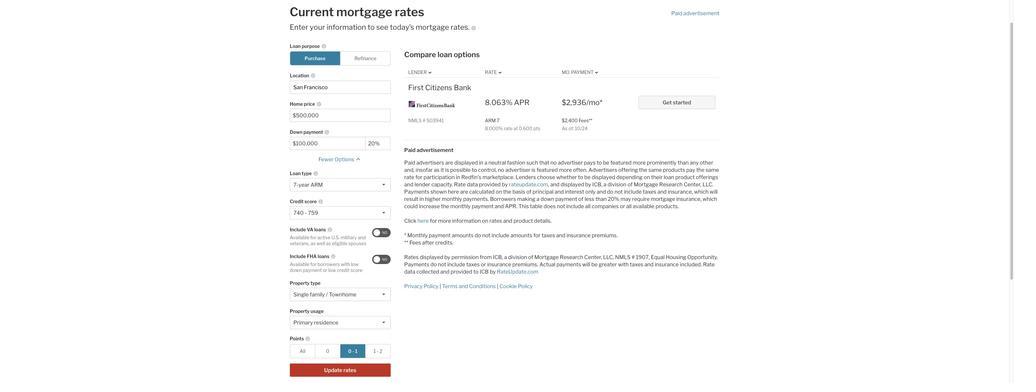 Task type: locate. For each thing, give the bounding box(es) containing it.
rates right update
[[344, 367, 357, 374]]

7
[[497, 118, 500, 123]]

here inside , and displayed by icb, a division of mortgage research center, llc. payments shown here are calculated on the basis of principal and interest only and do not include taxes and insurance, which will result in higher monthly payments. borrowers making a down payment of less than 20% may require mortgage insurance, which could increase the monthly payment and apr. this table does not include all companies or all available products.
[[448, 189, 459, 195]]

Down payment text field
[[368, 141, 388, 147]]

1 vertical spatial payments
[[404, 262, 430, 268]]

collected
[[417, 269, 439, 275]]

mortgage left rates.
[[416, 23, 449, 31]]

0 vertical spatial research
[[660, 182, 683, 188]]

loan for loan type
[[290, 171, 301, 176]]

arm right the year
[[311, 182, 323, 188]]

payments up result
[[404, 189, 430, 195]]

icb
[[480, 269, 489, 275]]

advertisement inside button
[[684, 10, 720, 16]]

1 all from the left
[[586, 203, 591, 210]]

fees
[[410, 240, 421, 246]]

eligible
[[332, 241, 348, 246]]

research
[[660, 182, 683, 188], [560, 254, 584, 261]]

greater
[[599, 262, 617, 268]]

% inside arm 7 8.000 % rate at 0.600 pts
[[499, 126, 503, 131]]

rate button
[[485, 69, 503, 76]]

arm
[[485, 118, 496, 123], [311, 182, 323, 188]]

details.
[[534, 218, 552, 224]]

center, left llc, at right
[[585, 254, 602, 261]]

1 horizontal spatial all
[[627, 203, 632, 210]]

0 vertical spatial will
[[710, 189, 718, 195]]

0 vertical spatial which
[[694, 189, 709, 195]]

advertiser down fashion at the right of page
[[506, 167, 531, 173]]

include down permission
[[448, 262, 465, 268]]

2 0 from the left
[[348, 349, 352, 354]]

product down the pay
[[676, 174, 695, 181]]

2 option group from the top
[[290, 344, 391, 359]]

enter your information to see today's mortgage rates.
[[290, 23, 470, 31]]

1 vertical spatial in
[[456, 174, 460, 181]]

to left the icb
[[474, 269, 479, 275]]

rate up 8.063
[[485, 70, 497, 75]]

0 vertical spatial monthly
[[442, 196, 462, 202]]

payment up credits.
[[429, 233, 451, 239]]

1 horizontal spatial provided
[[479, 182, 501, 188]]

it
[[441, 167, 444, 173]]

companies
[[592, 203, 619, 210]]

2 policy from the left
[[518, 283, 533, 290]]

2 vertical spatial do
[[431, 262, 437, 268]]

available inside available for borrowers with low down payment or low credit score
[[290, 262, 309, 267]]

1 horizontal spatial more
[[559, 167, 572, 173]]

- for 1
[[377, 349, 379, 354]]

payments inside , and displayed by icb, a division of mortgage research center, llc. payments shown here are calculated on the basis of principal and interest only and do not include taxes and insurance, which will result in higher monthly payments. borrowers making a down payment of less than 20% may require mortgage insurance, which could increase the monthly payment and apr. this table does not include all companies or all available products.
[[404, 189, 430, 195]]

here
[[448, 189, 459, 195], [418, 218, 429, 224]]

option group
[[290, 51, 391, 66], [290, 344, 391, 359]]

same up their
[[649, 167, 662, 173]]

include inside the rates displayed by permission from icb, a division of mortgage research center, llc, nmls # 1907, equal housing opportunity. payments do not include taxes or insurance premiums. actual payments will be greater with taxes and insurance included. rate data collected and provided to icb by
[[448, 262, 465, 268]]

for inside the available for active u.s. military and veterans, as well as eligible spouses
[[310, 235, 317, 241]]

for inside available for borrowers with low down payment or low credit score
[[310, 262, 317, 267]]

premiums. inside * monthly payment amounts do not include amounts for taxes and insurance premiums. ** fees after credits.
[[592, 233, 618, 239]]

be left greater
[[592, 262, 598, 268]]

that
[[540, 160, 550, 166]]

1 include from the top
[[290, 227, 306, 233]]

loans for include fha loans
[[318, 254, 330, 259]]

0 horizontal spatial policy
[[424, 283, 439, 290]]

0 vertical spatial division
[[608, 182, 627, 188]]

- left 759
[[305, 210, 307, 216]]

0 horizontal spatial rate
[[454, 182, 466, 188]]

information down payments. at the bottom left of page
[[452, 218, 481, 224]]

0 horizontal spatial provided
[[451, 269, 473, 275]]

1 vertical spatial will
[[583, 262, 591, 268]]

0 up update
[[326, 349, 329, 354]]

policy down rateupdate.com link
[[518, 283, 533, 290]]

policy
[[424, 283, 439, 290], [518, 283, 533, 290]]

for inside the paid advertisers are displayed in a neutral fashion such that no advertiser pays to be featured more prominently than any other and, insofar as it is possible to control, no advertiser is featured more often. advertisers offering the same products pay the same rate for participation in redfin's marketplace. lenders choose whether to be displayed depending on their loan product offerings and lender capacity. rate data provided by
[[416, 174, 423, 181]]

2 property from the top
[[290, 309, 310, 314]]

fewer options
[[319, 157, 354, 163]]

taxes inside * monthly payment amounts do not include amounts for taxes and insurance premiums. ** fees after credits.
[[542, 233, 555, 239]]

see
[[376, 23, 389, 31]]

mortgage inside the rates displayed by permission from icb, a division of mortgage research center, llc, nmls # 1907, equal housing opportunity. payments do not include taxes or insurance premiums. actual payments will be greater with taxes and insurance included. rate data collected and provided to icb by
[[535, 254, 559, 261]]

or inside available for borrowers with low down payment or low credit score
[[323, 267, 328, 273]]

$2,400
[[562, 118, 578, 123]]

and inside * monthly payment amounts do not include amounts for taxes and insurance premiums. ** fees after credits.
[[557, 233, 566, 239]]

0 vertical spatial option group
[[290, 51, 391, 66]]

0 horizontal spatial icb,
[[493, 254, 503, 261]]

low down spouses
[[351, 262, 359, 267]]

property
[[290, 281, 310, 286], [290, 309, 310, 314]]

borrowers
[[490, 196, 516, 202]]

not down click here for more information on rates and product details.
[[482, 233, 491, 239]]

rates down borrowers
[[490, 218, 502, 224]]

0 - 1 radio
[[340, 344, 366, 359]]

product down this
[[514, 218, 533, 224]]

enter
[[290, 23, 308, 31]]

fewer
[[319, 157, 334, 163]]

1 horizontal spatial #
[[632, 254, 635, 261]]

%
[[506, 98, 513, 107], [499, 126, 503, 131]]

1 horizontal spatial down
[[541, 196, 555, 202]]

all down may on the bottom
[[627, 203, 632, 210]]

2 horizontal spatial in
[[479, 160, 484, 166]]

2 horizontal spatial mortgage
[[651, 196, 676, 202]]

1 horizontal spatial with
[[618, 262, 629, 268]]

rateupdate.com
[[497, 269, 539, 275]]

current mortgage rates
[[290, 5, 424, 19]]

rate inside the paid advertisers are displayed in a neutral fashion such that no advertiser pays to be featured more prominently than any other and, insofar as it is possible to control, no advertiser is featured more often. advertisers offering the same products pay the same rate for participation in redfin's marketplace. lenders choose whether to be displayed depending on their loan product offerings and lender capacity. rate data provided by
[[454, 182, 466, 188]]

2 horizontal spatial or
[[620, 203, 625, 210]]

- inside radio
[[377, 349, 379, 354]]

include inside * monthly payment amounts do not include amounts for taxes and insurance premiums. ** fees after credits.
[[492, 233, 510, 239]]

property up single
[[290, 281, 310, 286]]

do up 20%
[[607, 189, 614, 195]]

1 | from the left
[[440, 283, 441, 290]]

policy down collected
[[424, 283, 439, 290]]

result
[[404, 196, 419, 202]]

all down less at the right bottom of page
[[586, 203, 591, 210]]

is right it
[[445, 167, 449, 173]]

more
[[633, 160, 646, 166], [559, 167, 572, 173], [438, 218, 451, 224]]

0 vertical spatial information
[[327, 23, 366, 31]]

0 horizontal spatial mortgage
[[535, 254, 559, 261]]

insurance down from
[[487, 262, 512, 268]]

cookie
[[500, 283, 517, 290]]

nmls inside the rates displayed by permission from icb, a division of mortgage research center, llc, nmls # 1907, equal housing opportunity. payments do not include taxes or insurance premiums. actual payments will be greater with taxes and insurance included. rate data collected and provided to icb by
[[615, 254, 631, 261]]

displayed up interest
[[561, 182, 584, 188]]

rate down redfin's
[[454, 182, 466, 188]]

not inside * monthly payment amounts do not include amounts for taxes and insurance premiums. ** fees after credits.
[[482, 233, 491, 239]]

- for 0
[[353, 349, 354, 354]]

1 horizontal spatial 0
[[348, 349, 352, 354]]

1 vertical spatial rates
[[490, 218, 502, 224]]

2 with from the left
[[618, 262, 629, 268]]

are inside the paid advertisers are displayed in a neutral fashion such that no advertiser pays to be featured more prominently than any other and, insofar as it is possible to control, no advertiser is featured more often. advertisers offering the same products pay the same rate for participation in redfin's marketplace. lenders choose whether to be displayed depending on their loan product offerings and lender capacity. rate data provided by
[[445, 160, 453, 166]]

% left apr
[[506, 98, 513, 107]]

loans
[[314, 227, 326, 233], [318, 254, 330, 259]]

2 | from the left
[[497, 283, 499, 290]]

featured
[[611, 160, 632, 166], [537, 167, 558, 173]]

1 vertical spatial available
[[290, 262, 309, 267]]

1 horizontal spatial |
[[497, 283, 499, 290]]

1 - 2
[[374, 349, 383, 354]]

offering
[[619, 167, 638, 173]]

of left less at the right bottom of page
[[579, 196, 584, 202]]

actual
[[540, 262, 556, 268]]

down up does
[[541, 196, 555, 202]]

1 available from the top
[[290, 235, 309, 241]]

low down borrowers
[[329, 267, 336, 273]]

monthly down payments. at the bottom left of page
[[451, 203, 471, 210]]

here down capacity.
[[448, 189, 459, 195]]

monthly
[[442, 196, 462, 202], [451, 203, 471, 210]]

the up borrowers
[[503, 189, 512, 195]]

0 horizontal spatial center,
[[585, 254, 602, 261]]

1 vertical spatial type
[[311, 281, 321, 286]]

option group containing all
[[290, 344, 391, 359]]

calculated
[[469, 189, 495, 195]]

mortgage up enter your information to see today's mortgage rates.
[[336, 5, 393, 19]]

product inside the paid advertisers are displayed in a neutral fashion such that no advertiser pays to be featured more prominently than any other and, insofar as it is possible to control, no advertiser is featured more often. advertisers offering the same products pay the same rate for participation in redfin's marketplace. lenders choose whether to be displayed depending on their loan product offerings and lender capacity. rate data provided by
[[676, 174, 695, 181]]

0 horizontal spatial nmls
[[408, 118, 422, 123]]

8.063
[[485, 98, 506, 107]]

1 inside radio
[[374, 349, 376, 354]]

type
[[302, 171, 312, 176], [311, 281, 321, 286]]

0 vertical spatial include
[[290, 227, 306, 233]]

and up 'terms'
[[441, 269, 450, 275]]

option group containing purchase
[[290, 51, 391, 66]]

1 vertical spatial score
[[351, 267, 363, 273]]

1 1 from the left
[[355, 349, 358, 354]]

1 vertical spatial loans
[[318, 254, 330, 259]]

premiums. inside the rates displayed by permission from icb, a division of mortgage research center, llc, nmls # 1907, equal housing opportunity. payments do not include taxes or insurance premiums. actual payments will be greater with taxes and insurance included. rate data collected and provided to icb by
[[513, 262, 539, 268]]

- left 2
[[377, 349, 379, 354]]

only
[[586, 189, 596, 195]]

displayed inside the rates displayed by permission from icb, a division of mortgage research center, llc, nmls # 1907, equal housing opportunity. payments do not include taxes or insurance premiums. actual payments will be greater with taxes and insurance included. rate data collected and provided to icb by
[[420, 254, 443, 261]]

-
[[305, 210, 307, 216], [353, 349, 354, 354], [377, 349, 379, 354]]

provided down permission
[[451, 269, 473, 275]]

or down may on the bottom
[[620, 203, 625, 210]]

not
[[615, 189, 623, 195], [557, 203, 565, 210], [482, 233, 491, 239], [438, 262, 446, 268]]

of up rateupdate.com
[[528, 254, 534, 261]]

% down '7'
[[499, 126, 503, 131]]

center, inside , and displayed by icb, a division of mortgage research center, llc. payments shown here are calculated on the basis of principal and interest only and do not include taxes and insurance, which will result in higher monthly payments. borrowers making a down payment of less than 20% may require mortgage insurance, which could increase the monthly payment and apr. this table does not include all companies or all available products.
[[684, 182, 702, 188]]

a inside the rates displayed by permission from icb, a division of mortgage research center, llc, nmls # 1907, equal housing opportunity. payments do not include taxes or insurance premiums. actual payments will be greater with taxes and insurance included. rate data collected and provided to icb by
[[504, 254, 507, 261]]

in up control,
[[479, 160, 484, 166]]

- inside radio
[[353, 349, 354, 354]]

0 horizontal spatial do
[[431, 262, 437, 268]]

0 vertical spatial mortgage
[[634, 182, 658, 188]]

advertisement
[[684, 10, 720, 16], [417, 147, 454, 154]]

1 horizontal spatial mortgage
[[634, 182, 658, 188]]

0 for 0
[[326, 349, 329, 354]]

for down details.
[[534, 233, 541, 239]]

0 vertical spatial than
[[678, 160, 689, 166]]

rate inside arm 7 8.000 % rate at 0.600 pts
[[504, 126, 513, 131]]

in right result
[[420, 196, 424, 202]]

than inside the paid advertisers are displayed in a neutral fashion such that no advertiser pays to be featured more prominently than any other and, insofar as it is possible to control, no advertiser is featured more often. advertisers offering the same products pay the same rate for participation in redfin's marketplace. lenders choose whether to be displayed depending on their loan product offerings and lender capacity. rate data provided by
[[678, 160, 689, 166]]

rate down opportunity.
[[703, 262, 715, 268]]

0 vertical spatial available
[[290, 235, 309, 241]]

premiums. up llc, at right
[[592, 233, 618, 239]]

503941
[[427, 118, 444, 123]]

are up possible on the left top
[[445, 160, 453, 166]]

type up 'family'
[[311, 281, 321, 286]]

their
[[651, 174, 663, 181]]

premiums. up rateupdate.com link
[[513, 262, 539, 268]]

more up whether
[[559, 167, 572, 173]]

1 horizontal spatial is
[[532, 167, 536, 173]]

available down include fha loans
[[290, 262, 309, 267]]

1 vertical spatial property
[[290, 309, 310, 314]]

as left the well
[[311, 241, 316, 246]]

are up payments. at the bottom left of page
[[460, 189, 468, 195]]

as left it
[[434, 167, 440, 173]]

data down rates
[[404, 269, 416, 275]]

0 for 0 - 1
[[348, 349, 352, 354]]

1 horizontal spatial 1
[[374, 349, 376, 354]]

0 inside radio
[[348, 349, 352, 354]]

1 vertical spatial research
[[560, 254, 584, 261]]

taxes up require
[[643, 189, 657, 195]]

1 vertical spatial loan
[[664, 174, 675, 181]]

0 vertical spatial are
[[445, 160, 453, 166]]

score right credit
[[351, 267, 363, 273]]

will
[[710, 189, 718, 195], [583, 262, 591, 268]]

| left "cookie"
[[497, 283, 499, 290]]

1 horizontal spatial division
[[608, 182, 627, 188]]

1 horizontal spatial do
[[475, 233, 481, 239]]

0 horizontal spatial advertisement
[[417, 147, 454, 154]]

1 vertical spatial more
[[559, 167, 572, 173]]

with right greater
[[618, 262, 629, 268]]

0 horizontal spatial or
[[323, 267, 328, 273]]

llc.
[[703, 182, 714, 188]]

0 vertical spatial center,
[[684, 182, 702, 188]]

1 horizontal spatial amounts
[[511, 233, 533, 239]]

on inside , and displayed by icb, a division of mortgage research center, llc. payments shown here are calculated on the basis of principal and interest only and do not include taxes and insurance, which will result in higher monthly payments. borrowers making a down payment of less than 20% may require mortgage insurance, which could increase the monthly payment and apr. this table does not include all companies or all available products.
[[496, 189, 502, 195]]

1 vertical spatial do
[[475, 233, 481, 239]]

same up offerings
[[706, 167, 720, 173]]

1 horizontal spatial on
[[496, 189, 502, 195]]

and up the rates displayed by permission from icb, a division of mortgage research center, llc, nmls # 1907, equal housing opportunity. payments do not include taxes or insurance premiums. actual payments will be greater with taxes and insurance included. rate data collected and provided to icb by
[[557, 233, 566, 239]]

privacy policy | terms and conditions | cookie policy
[[404, 283, 533, 290]]

1 horizontal spatial nmls
[[615, 254, 631, 261]]

interest
[[565, 189, 585, 195]]

0 horizontal spatial amounts
[[452, 233, 474, 239]]

- up the 'update rates' button
[[353, 349, 354, 354]]

0 horizontal spatial no
[[498, 167, 504, 173]]

All radio
[[290, 344, 315, 359]]

1 horizontal spatial score
[[351, 267, 363, 273]]

for down fha
[[310, 262, 317, 267]]

available up veterans,
[[290, 235, 309, 241]]

no right that
[[551, 160, 557, 166]]

with inside available for borrowers with low down payment or low credit score
[[341, 262, 350, 267]]

property for primary residence
[[290, 309, 310, 314]]

compare loan options
[[404, 50, 480, 59]]

0 horizontal spatial 0
[[326, 349, 329, 354]]

no
[[551, 160, 557, 166], [498, 167, 504, 173]]

1 vertical spatial mortgage
[[416, 23, 449, 31]]

will down llc.
[[710, 189, 718, 195]]

all
[[586, 203, 591, 210], [627, 203, 632, 210]]

making
[[517, 196, 536, 202]]

2 include from the top
[[290, 254, 306, 259]]

taxes down details.
[[542, 233, 555, 239]]

0 vertical spatial here
[[448, 189, 459, 195]]

Refinance radio
[[340, 51, 391, 66]]

1 is from the left
[[445, 167, 449, 173]]

down payment
[[290, 129, 323, 135]]

include left va
[[290, 227, 306, 233]]

provided inside the paid advertisers are displayed in a neutral fashion such that no advertiser pays to be featured more prominently than any other and, insofar as it is possible to control, no advertiser is featured more often. advertisers offering the same products pay the same rate for participation in redfin's marketplace. lenders choose whether to be displayed depending on their loan product offerings and lender capacity. rate data provided by
[[479, 182, 501, 188]]

payments
[[557, 262, 581, 268]]

1 vertical spatial product
[[514, 218, 533, 224]]

1 vertical spatial mortgage
[[535, 254, 559, 261]]

$2,936
[[562, 98, 587, 107]]

1 vertical spatial loan
[[290, 171, 301, 176]]

by inside the paid advertisers are displayed in a neutral fashion such that no advertiser pays to be featured more prominently than any other and, insofar as it is possible to control, no advertiser is featured more often. advertisers offering the same products pay the same rate for participation in redfin's marketplace. lenders choose whether to be displayed depending on their loan product offerings and lender capacity. rate data provided by
[[502, 182, 508, 188]]

0 vertical spatial down
[[541, 196, 555, 202]]

0 inside option
[[326, 349, 329, 354]]

property type element
[[290, 277, 388, 288]]

with inside the rates displayed by permission from icb, a division of mortgage research center, llc, nmls # 1907, equal housing opportunity. payments do not include taxes or insurance premiums. actual payments will be greater with taxes and insurance included. rate data collected and provided to icb by
[[618, 262, 629, 268]]

paid advertisement button
[[672, 10, 720, 17]]

mo.
[[562, 70, 570, 75]]

of
[[628, 182, 633, 188], [527, 189, 532, 195], [579, 196, 584, 202], [528, 254, 534, 261]]

Home price text field
[[293, 113, 388, 119]]

this
[[519, 203, 529, 210]]

1 0 from the left
[[326, 349, 329, 354]]

0 horizontal spatial is
[[445, 167, 449, 173]]

location
[[290, 73, 309, 78]]

choose
[[537, 174, 555, 181]]

depending
[[617, 174, 643, 181]]

available inside the available for active u.s. military and veterans, as well as eligible spouses
[[290, 235, 309, 241]]

credit
[[337, 267, 350, 273]]

nmls left the 503941
[[408, 118, 422, 123]]

do inside , and displayed by icb, a division of mortgage research center, llc. payments shown here are calculated on the basis of principal and interest only and do not include taxes and insurance, which will result in higher monthly payments. borrowers making a down payment of less than 20% may require mortgage insurance, which could increase the monthly payment and apr. this table does not include all companies or all available products.
[[607, 189, 614, 195]]

8.000
[[485, 126, 499, 131]]

payment inside available for borrowers with low down payment or low credit score
[[303, 267, 322, 273]]

2 horizontal spatial do
[[607, 189, 614, 195]]

in inside , and displayed by icb, a division of mortgage research center, llc. payments shown here are calculated on the basis of principal and interest only and do not include taxes and insurance, which will result in higher monthly payments. borrowers making a down payment of less than 20% may require mortgage insurance, which could increase the monthly payment and apr. this table does not include all companies or all available products.
[[420, 196, 424, 202]]

on inside the paid advertisers are displayed in a neutral fashion such that no advertiser pays to be featured more prominently than any other and, insofar as it is possible to control, no advertiser is featured more often. advertisers offering the same products pay the same rate for participation in redfin's marketplace. lenders choose whether to be displayed depending on their loan product offerings and lender capacity. rate data provided by
[[644, 174, 650, 181]]

1 payments from the top
[[404, 189, 430, 195]]

your
[[310, 23, 325, 31]]

loan
[[438, 50, 452, 59], [664, 174, 675, 181]]

research inside the rates displayed by permission from icb, a division of mortgage research center, llc, nmls # 1907, equal housing opportunity. payments do not include taxes or insurance premiums. actual payments will be greater with taxes and insurance included. rate data collected and provided to icb by
[[560, 254, 584, 261]]

the down any
[[697, 167, 705, 173]]

amounts down this
[[511, 233, 533, 239]]

1 loan from the top
[[290, 43, 301, 49]]

property usage
[[290, 309, 324, 314]]

usage
[[311, 309, 324, 314]]

1 horizontal spatial icb,
[[593, 182, 603, 188]]

1 vertical spatial on
[[496, 189, 502, 195]]

with up credit
[[341, 262, 350, 267]]

started
[[673, 99, 692, 106]]

to down often.
[[578, 174, 583, 181]]

- for 740
[[305, 210, 307, 216]]

1 horizontal spatial premiums.
[[592, 233, 618, 239]]

mortgage
[[336, 5, 393, 19], [416, 23, 449, 31], [651, 196, 676, 202]]

$2,936 /mo*
[[562, 98, 603, 107]]

more down increase
[[438, 218, 451, 224]]

refinance
[[355, 56, 377, 61]]

payments down rates
[[404, 262, 430, 268]]

1 inside radio
[[355, 349, 358, 354]]

0 horizontal spatial mortgage
[[336, 5, 393, 19]]

icb,
[[593, 182, 603, 188], [493, 254, 503, 261]]

pays
[[584, 160, 596, 166]]

center, down the pay
[[684, 182, 702, 188]]

1 horizontal spatial rate
[[485, 70, 497, 75]]

options
[[335, 157, 354, 163]]

0 horizontal spatial are
[[445, 160, 453, 166]]

1 horizontal spatial -
[[353, 349, 354, 354]]

2 horizontal spatial as
[[434, 167, 440, 173]]

division up rateupdate.com link
[[508, 254, 527, 261]]

paid
[[672, 10, 683, 16], [404, 147, 416, 154], [404, 160, 415, 166]]

1 property from the top
[[290, 281, 310, 286]]

1 vertical spatial advertiser
[[506, 167, 531, 173]]

2
[[380, 349, 383, 354]]

759
[[308, 210, 318, 216]]

2 payments from the top
[[404, 262, 430, 268]]

1 horizontal spatial featured
[[611, 160, 632, 166]]

be
[[603, 160, 610, 166], [585, 174, 591, 181], [592, 262, 598, 268]]

2 available from the top
[[290, 262, 309, 267]]

1 with from the left
[[341, 262, 350, 267]]

of inside the rates displayed by permission from icb, a division of mortgage research center, llc, nmls # 1907, equal housing opportunity. payments do not include taxes or insurance premiums. actual payments will be greater with taxes and insurance included. rate data collected and provided to icb by
[[528, 254, 534, 261]]

and inside the available for active u.s. military and veterans, as well as eligible spouses
[[358, 235, 366, 241]]

1 vertical spatial than
[[596, 196, 607, 202]]

down inside available for borrowers with low down payment or low credit score
[[290, 267, 302, 273]]

0 horizontal spatial will
[[583, 262, 591, 268]]

mortgage up products.
[[651, 196, 676, 202]]

rates inside button
[[344, 367, 357, 374]]

down inside , and displayed by icb, a division of mortgage research center, llc. payments shown here are calculated on the basis of principal and interest only and do not include taxes and insurance, which will result in higher monthly payments. borrowers making a down payment of less than 20% may require mortgage insurance, which could increase the monthly payment and apr. this table does not include all companies or all available products.
[[541, 196, 555, 202]]

1 horizontal spatial rate
[[504, 126, 513, 131]]

2 1 from the left
[[374, 349, 376, 354]]

as inside the paid advertisers are displayed in a neutral fashion such that no advertiser pays to be featured more prominently than any other and, insofar as it is possible to control, no advertiser is featured more often. advertisers offering the same products pay the same rate for participation in redfin's marketplace. lenders choose whether to be displayed depending on their loan product offerings and lender capacity. rate data provided by
[[434, 167, 440, 173]]

0 vertical spatial payments
[[404, 189, 430, 195]]

arm inside arm 7 8.000 % rate at 0.600 pts
[[485, 118, 496, 123]]

mortgage down their
[[634, 182, 658, 188]]

on down payments. at the bottom left of page
[[482, 218, 489, 224]]

be inside the rates displayed by permission from icb, a division of mortgage research center, llc, nmls # 1907, equal housing opportunity. payments do not include taxes or insurance premiums. actual payments will be greater with taxes and insurance included. rate data collected and provided to icb by
[[592, 262, 598, 268]]

2 loan from the top
[[290, 171, 301, 176]]

as down active
[[326, 241, 331, 246]]

0 vertical spatial on
[[644, 174, 650, 181]]

0 horizontal spatial rates
[[344, 367, 357, 374]]

1 option group from the top
[[290, 51, 391, 66]]

a up control,
[[485, 160, 488, 166]]

and inside the paid advertisers are displayed in a neutral fashion such that no advertiser pays to be featured more prominently than any other and, insofar as it is possible to control, no advertiser is featured more often. advertisers offering the same products pay the same rate for participation in redfin's marketplace. lenders choose whether to be displayed depending on their loan product offerings and lender capacity. rate data provided by
[[404, 182, 414, 188]]

data down redfin's
[[467, 182, 478, 188]]

than up the pay
[[678, 160, 689, 166]]

include down interest
[[567, 203, 584, 210]]

1 horizontal spatial %
[[506, 98, 513, 107]]

payments inside the rates displayed by permission from icb, a division of mortgage research center, llc, nmls # 1907, equal housing opportunity. payments do not include taxes or insurance premiums. actual payments will be greater with taxes and insurance included. rate data collected and provided to icb by
[[404, 262, 430, 268]]

family
[[310, 292, 325, 298]]

paid advertisers are displayed in a neutral fashion such that no advertiser pays to be featured more prominently than any other and, insofar as it is possible to control, no advertiser is featured more often. advertisers offering the same products pay the same rate for participation in redfin's marketplace. lenders choose whether to be displayed depending on their loan product offerings and lender capacity. rate data provided by
[[404, 160, 720, 188]]

0 horizontal spatial 1
[[355, 349, 358, 354]]

0 horizontal spatial advertiser
[[506, 167, 531, 173]]

1 vertical spatial are
[[460, 189, 468, 195]]

# left 1907,
[[632, 254, 635, 261]]

research down products
[[660, 182, 683, 188]]

insurance inside * monthly payment amounts do not include amounts for taxes and insurance premiums. ** fees after credits.
[[567, 233, 591, 239]]

down
[[541, 196, 555, 202], [290, 267, 302, 273]]

0 vertical spatial data
[[467, 182, 478, 188]]

property for single family / townhome
[[290, 281, 310, 286]]

1 vertical spatial nmls
[[615, 254, 631, 261]]

available for payment
[[290, 262, 309, 267]]



Task type: vqa. For each thing, say whether or not it's contained in the screenshot.
3923
no



Task type: describe. For each thing, give the bounding box(es) containing it.
pts
[[534, 126, 541, 131]]

0 vertical spatial mortgage
[[336, 5, 393, 19]]

,
[[548, 182, 549, 188]]

740 - 759
[[294, 210, 318, 216]]

active
[[318, 235, 331, 241]]

table
[[530, 203, 543, 210]]

available for veterans,
[[290, 235, 309, 241]]

mortgage inside , and displayed by icb, a division of mortgage research center, llc. payments shown here are calculated on the basis of principal and interest only and do not include taxes and insurance, which will result in higher monthly payments. borrowers making a down payment of less than 20% may require mortgage insurance, which could increase the monthly payment and apr. this table does not include all companies or all available products.
[[651, 196, 676, 202]]

fha
[[307, 254, 317, 259]]

0 radio
[[315, 344, 341, 359]]

available
[[633, 203, 655, 210]]

price
[[304, 101, 315, 107]]

of down rateupdate.com
[[527, 189, 532, 195]]

control,
[[478, 167, 497, 173]]

principal
[[533, 189, 554, 195]]

townhome
[[329, 292, 357, 298]]

and down 1907,
[[645, 262, 654, 268]]

products
[[663, 167, 686, 173]]

offerings
[[696, 174, 719, 181]]

0 horizontal spatial be
[[585, 174, 591, 181]]

option group for points
[[290, 344, 391, 359]]

for right here link
[[430, 218, 437, 224]]

taxes inside , and displayed by icb, a division of mortgage research center, llc. payments shown here are calculated on the basis of principal and interest only and do not include taxes and insurance, which will result in higher monthly payments. borrowers making a down payment of less than 20% may require mortgage insurance, which could increase the monthly payment and apr. this table does not include all companies or all available products.
[[643, 189, 657, 195]]

displayed up possible on the left top
[[455, 160, 478, 166]]

1 vertical spatial paid advertisement
[[404, 147, 454, 154]]

1 vertical spatial no
[[498, 167, 504, 173]]

credits.
[[436, 240, 454, 246]]

available for active u.s. military and veterans, as well as eligible spouses
[[290, 235, 367, 246]]

center, inside the rates displayed by permission from icb, a division of mortgage research center, llc, nmls # 1907, equal housing opportunity. payments do not include taxes or insurance premiums. actual payments will be greater with taxes and insurance included. rate data collected and provided to icb by
[[585, 254, 602, 261]]

the right offering
[[639, 167, 648, 173]]

today's
[[390, 23, 414, 31]]

advertisers
[[589, 167, 618, 173]]

include fha loans
[[290, 254, 330, 259]]

and left interest
[[555, 189, 564, 195]]

down payment element
[[365, 125, 387, 137]]

1 vertical spatial paid
[[404, 147, 416, 154]]

capacity.
[[432, 182, 453, 188]]

provided inside the rates displayed by permission from icb, a division of mortgage research center, llc, nmls # 1907, equal housing opportunity. payments do not include taxes or insurance premiums. actual payments will be greater with taxes and insurance included. rate data collected and provided to icb by
[[451, 269, 473, 275]]

cookie policy link
[[500, 283, 533, 290]]

include for include va loans
[[290, 227, 306, 233]]

1 same from the left
[[649, 167, 662, 173]]

by down credits.
[[445, 254, 451, 261]]

options
[[454, 50, 480, 59]]

0 vertical spatial featured
[[611, 160, 632, 166]]

to up advertisers
[[597, 160, 602, 166]]

purchase
[[305, 56, 326, 61]]

rates.
[[451, 23, 470, 31]]

type for family
[[311, 281, 321, 286]]

rate inside the paid advertisers are displayed in a neutral fashion such that no advertiser pays to be featured more prominently than any other and, insofar as it is possible to control, no advertiser is featured more often. advertisers offering the same products pay the same rate for participation in redfin's marketplace. lenders choose whether to be displayed depending on their loan product offerings and lender capacity. rate data provided by
[[404, 174, 414, 181]]

1 - 2 radio
[[365, 344, 391, 359]]

property usage element
[[290, 305, 388, 316]]

Purchase radio
[[290, 51, 341, 66]]

rateupdate.com link
[[509, 182, 548, 188]]

the right increase
[[441, 203, 449, 210]]

0 horizontal spatial low
[[329, 267, 336, 273]]

not right does
[[557, 203, 565, 210]]

lender
[[415, 182, 430, 188]]

pay
[[687, 167, 696, 173]]

permission
[[452, 254, 479, 261]]

research inside , and displayed by icb, a division of mortgage research center, llc. payments shown here are calculated on the basis of principal and interest only and do not include taxes and insurance, which will result in higher monthly payments. borrowers making a down payment of less than 20% may require mortgage insurance, which could increase the monthly payment and apr. this table does not include all companies or all available products.
[[660, 182, 683, 188]]

2 horizontal spatial insurance
[[655, 262, 679, 268]]

does
[[544, 203, 556, 210]]

2 same from the left
[[706, 167, 720, 173]]

1 vertical spatial featured
[[537, 167, 558, 173]]

1 horizontal spatial information
[[452, 218, 481, 224]]

loan purpose
[[290, 43, 320, 49]]

$2,400 fees** as of: 10/24
[[562, 118, 593, 131]]

and right ,
[[551, 182, 560, 188]]

citizens
[[425, 83, 453, 92]]

0 vertical spatial nmls
[[408, 118, 422, 123]]

loans for include va loans
[[314, 227, 326, 233]]

get
[[663, 99, 672, 106]]

to up redfin's
[[472, 167, 477, 173]]

2 amounts from the left
[[511, 233, 533, 239]]

products.
[[656, 203, 679, 210]]

arm 7 8.000 % rate at 0.600 pts
[[485, 118, 541, 131]]

data inside the rates displayed by permission from icb, a division of mortgage research center, llc, nmls # 1907, equal housing opportunity. payments do not include taxes or insurance premiums. actual payments will be greater with taxes and insurance included. rate data collected and provided to icb by
[[404, 269, 416, 275]]

score inside available for borrowers with low down payment or low credit score
[[351, 267, 363, 273]]

not inside the rates displayed by permission from icb, a division of mortgage research center, llc, nmls # 1907, equal housing opportunity. payments do not include taxes or insurance premiums. actual payments will be greater with taxes and insurance included. rate data collected and provided to icb by
[[438, 262, 446, 268]]

or inside the rates displayed by permission from icb, a division of mortgage research center, llc, nmls # 1907, equal housing opportunity. payments do not include taxes or insurance premiums. actual payments will be greater with taxes and insurance included. rate data collected and provided to icb by
[[481, 262, 486, 268]]

payment inside * monthly payment amounts do not include amounts for taxes and insurance premiums. ** fees after credits.
[[429, 233, 451, 239]]

privacy
[[404, 283, 423, 290]]

are inside , and displayed by icb, a division of mortgage research center, llc. payments shown here are calculated on the basis of principal and interest only and do not include taxes and insurance, which will result in higher monthly payments. borrowers making a down payment of less than 20% may require mortgage insurance, which could increase the monthly payment and apr. this table does not include all companies or all available products.
[[460, 189, 468, 195]]

0 horizontal spatial insurance
[[487, 262, 512, 268]]

1 horizontal spatial in
[[456, 174, 460, 181]]

0 horizontal spatial #
[[423, 118, 426, 123]]

icb, inside the rates displayed by permission from icb, a division of mortgage research center, llc, nmls # 1907, equal housing opportunity. payments do not include taxes or insurance premiums. actual payments will be greater with taxes and insurance included. rate data collected and provided to icb by
[[493, 254, 503, 261]]

first
[[408, 83, 424, 92]]

Down payment text field
[[293, 141, 363, 147]]

of down depending
[[628, 182, 633, 188]]

taxes down permission
[[467, 262, 480, 268]]

mo. payment button
[[562, 69, 600, 76]]

payment down payments. at the bottom left of page
[[472, 203, 494, 210]]

paid inside button
[[672, 10, 683, 16]]

include up may on the bottom
[[624, 189, 642, 195]]

icb, inside , and displayed by icb, a division of mortgage research center, llc. payments shown here are calculated on the basis of principal and interest only and do not include taxes and insurance, which will result in higher monthly payments. borrowers making a down payment of less than 20% may require mortgage insurance, which could increase the monthly payment and apr. this table does not include all companies or all available products.
[[593, 182, 603, 188]]

do inside * monthly payment amounts do not include amounts for taxes and insurance premiums. ** fees after credits.
[[475, 233, 481, 239]]

will inside , and displayed by icb, a division of mortgage research center, llc. payments shown here are calculated on the basis of principal and interest only and do not include taxes and insurance, which will result in higher monthly payments. borrowers making a down payment of less than 20% may require mortgage insurance, which could increase the monthly payment and apr. this table does not include all companies or all available products.
[[710, 189, 718, 195]]

1 vertical spatial insurance,
[[677, 196, 702, 202]]

to left see at the top left of the page
[[368, 23, 375, 31]]

often.
[[573, 167, 588, 173]]

1 vertical spatial here
[[418, 218, 429, 224]]

displayed inside , and displayed by icb, a division of mortgage research center, llc. payments shown here are calculated on the basis of principal and interest only and do not include taxes and insurance, which will result in higher monthly payments. borrowers making a down payment of less than 20% may require mortgage insurance, which could increase the monthly payment and apr. this table does not include all companies or all available products.
[[561, 182, 584, 188]]

primary
[[294, 320, 313, 326]]

data inside the paid advertisers are displayed in a neutral fashion such that no advertiser pays to be featured more prominently than any other and, insofar as it is possible to control, no advertiser is featured more often. advertisers offering the same products pay the same rate for participation in redfin's marketplace. lenders choose whether to be displayed depending on their loan product offerings and lender capacity. rate data provided by
[[467, 182, 478, 188]]

year
[[299, 182, 310, 188]]

1 vertical spatial which
[[703, 196, 718, 202]]

by right the icb
[[490, 269, 496, 275]]

1 horizontal spatial rates
[[395, 5, 424, 19]]

veterans,
[[290, 241, 310, 246]]

type for year
[[302, 171, 312, 176]]

2 horizontal spatial rates
[[490, 218, 502, 224]]

to inside the rates displayed by permission from icb, a division of mortgage research center, llc, nmls # 1907, equal housing opportunity. payments do not include taxes or insurance premiums. actual payments will be greater with taxes and insurance included. rate data collected and provided to icb by
[[474, 269, 479, 275]]

1 policy from the left
[[424, 283, 439, 290]]

rate inside the rates displayed by permission from icb, a division of mortgage research center, llc, nmls # 1907, equal housing opportunity. payments do not include taxes or insurance premiums. actual payments will be greater with taxes and insurance included. rate data collected and provided to icb by
[[703, 262, 715, 268]]

may
[[621, 196, 631, 202]]

available for borrowers with low down payment or low credit score
[[290, 262, 363, 273]]

and down borrowers
[[495, 203, 504, 210]]

displayed down advertisers
[[592, 174, 616, 181]]

payment right down
[[304, 129, 323, 135]]

2 vertical spatial more
[[438, 218, 451, 224]]

**
[[404, 240, 409, 246]]

division inside the rates displayed by permission from icb, a division of mortgage research center, llc, nmls # 1907, equal housing opportunity. payments do not include taxes or insurance premiums. actual payments will be greater with taxes and insurance included. rate data collected and provided to icb by
[[508, 254, 527, 261]]

at
[[514, 126, 518, 131]]

7-
[[294, 182, 299, 188]]

nmls # 503941
[[408, 118, 444, 123]]

0 vertical spatial advertiser
[[558, 160, 583, 166]]

1 horizontal spatial low
[[351, 262, 359, 267]]

payment
[[571, 70, 594, 75]]

*
[[404, 233, 406, 239]]

option group for loan purpose
[[290, 51, 391, 66]]

a down advertisers
[[604, 182, 607, 188]]

2 all from the left
[[627, 203, 632, 210]]

0 vertical spatial insurance,
[[668, 189, 693, 195]]

loan type
[[290, 171, 312, 176]]

residence
[[314, 320, 338, 326]]

1 horizontal spatial no
[[551, 160, 557, 166]]

housing
[[666, 254, 687, 261]]

# inside the rates displayed by permission from icb, a division of mortgage research center, llc, nmls # 1907, equal housing opportunity. payments do not include taxes or insurance premiums. actual payments will be greater with taxes and insurance included. rate data collected and provided to icb by
[[632, 254, 635, 261]]

0 vertical spatial be
[[603, 160, 610, 166]]

current
[[290, 5, 334, 19]]

will inside the rates displayed by permission from icb, a division of mortgage research center, llc, nmls # 1907, equal housing opportunity. payments do not include taxes or insurance premiums. actual payments will be greater with taxes and insurance included. rate data collected and provided to icb by
[[583, 262, 591, 268]]

2 horizontal spatial more
[[633, 160, 646, 166]]

military
[[341, 235, 357, 241]]

a up table
[[537, 196, 540, 202]]

0 horizontal spatial as
[[311, 241, 316, 246]]

basis
[[513, 189, 525, 195]]

1 vertical spatial monthly
[[451, 203, 471, 210]]

borrowers
[[318, 262, 340, 267]]

for inside * monthly payment amounts do not include amounts for taxes and insurance premiums. ** fees after credits.
[[534, 233, 541, 239]]

here link
[[418, 218, 429, 224]]

0 vertical spatial in
[[479, 160, 484, 166]]

0 - 1
[[348, 349, 358, 354]]

1 amounts from the left
[[452, 233, 474, 239]]

by inside , and displayed by icb, a division of mortgage research center, llc. payments shown here are calculated on the basis of principal and interest only and do not include taxes and insurance, which will result in higher monthly payments. borrowers making a down payment of less than 20% may require mortgage insurance, which could increase the monthly payment and apr. this table does not include all companies or all available products.
[[586, 182, 592, 188]]

1 horizontal spatial paid advertisement
[[672, 10, 720, 16]]

marketplace.
[[483, 174, 515, 181]]

and right only
[[597, 189, 606, 195]]

740
[[294, 210, 304, 216]]

taxes down 1907,
[[630, 262, 644, 268]]

lender
[[408, 70, 427, 75]]

and down apr.
[[503, 218, 513, 224]]

fees**
[[579, 118, 593, 123]]

loan inside the paid advertisers are displayed in a neutral fashion such that no advertiser pays to be featured more prominently than any other and, insofar as it is possible to control, no advertiser is featured more often. advertisers offering the same products pay the same rate for participation in redfin's marketplace. lenders choose whether to be displayed depending on their loan product offerings and lender capacity. rate data provided by
[[664, 174, 675, 181]]

payment down interest
[[556, 196, 578, 202]]

from
[[480, 254, 492, 261]]

or inside , and displayed by icb, a division of mortgage research center, llc. payments shown here are calculated on the basis of principal and interest only and do not include taxes and insurance, which will result in higher monthly payments. borrowers making a down payment of less than 20% may require mortgage insurance, which could increase the monthly payment and apr. this table does not include all companies or all available products.
[[620, 203, 625, 210]]

first citizens bank
[[408, 83, 472, 92]]

do inside the rates displayed by permission from icb, a division of mortgage research center, llc, nmls # 1907, equal housing opportunity. payments do not include taxes or insurance premiums. actual payments will be greater with taxes and insurance included. rate data collected and provided to icb by
[[431, 262, 437, 268]]

0 vertical spatial loan
[[438, 50, 452, 59]]

rates displayed by permission from icb, a division of mortgage research center, llc, nmls # 1907, equal housing opportunity. payments do not include taxes or insurance premiums. actual payments will be greater with taxes and insurance included. rate data collected and provided to icb by
[[404, 254, 718, 275]]

insofar
[[416, 167, 433, 173]]

1 horizontal spatial as
[[326, 241, 331, 246]]

than inside , and displayed by icb, a division of mortgage research center, llc. payments shown here are calculated on the basis of principal and interest only and do not include taxes and insurance, which will result in higher monthly payments. borrowers making a down payment of less than 20% may require mortgage insurance, which could increase the monthly payment and apr. this table does not include all companies or all available products.
[[596, 196, 607, 202]]

include for include fha loans
[[290, 254, 306, 259]]

1 vertical spatial arm
[[311, 182, 323, 188]]

get started button
[[639, 96, 716, 109]]

rate inside button
[[485, 70, 497, 75]]

a inside the paid advertisers are displayed in a neutral fashion such that no advertiser pays to be featured more prominently than any other and, insofar as it is possible to control, no advertiser is featured more often. advertisers offering the same products pay the same rate for participation in redfin's marketplace. lenders choose whether to be displayed depending on their loan product offerings and lender capacity. rate data provided by
[[485, 160, 488, 166]]

possible
[[450, 167, 471, 173]]

not up 20%
[[615, 189, 623, 195]]

loan for loan purpose
[[290, 43, 301, 49]]

2 is from the left
[[532, 167, 536, 173]]

State, City, County, ZIP search field
[[290, 81, 391, 94]]

, and displayed by icb, a division of mortgage research center, llc. payments shown here are calculated on the basis of principal and interest only and do not include taxes and insurance, which will result in higher monthly payments. borrowers making a down payment of less than 20% may require mortgage insurance, which could increase the monthly payment and apr. this table does not include all companies or all available products.
[[404, 182, 718, 210]]

redfin's
[[462, 174, 482, 181]]

mortgage inside , and displayed by icb, a division of mortgage research center, llc. payments shown here are calculated on the basis of principal and interest only and do not include taxes and insurance, which will result in higher monthly payments. borrowers making a down payment of less than 20% may require mortgage insurance, which could increase the monthly payment and apr. this table does not include all companies or all available products.
[[634, 182, 658, 188]]

0 horizontal spatial on
[[482, 218, 489, 224]]

as
[[562, 126, 568, 131]]

all
[[300, 349, 305, 354]]

0 horizontal spatial score
[[305, 199, 317, 204]]

and right 'terms'
[[459, 283, 468, 290]]

property type
[[290, 281, 321, 286]]

paid inside the paid advertisers are displayed in a neutral fashion such that no advertiser pays to be featured more prominently than any other and, insofar as it is possible to control, no advertiser is featured more often. advertisers offering the same products pay the same rate for participation in redfin's marketplace. lenders choose whether to be displayed depending on their loan product offerings and lender capacity. rate data provided by
[[404, 160, 415, 166]]

and up products.
[[658, 189, 667, 195]]

10/24
[[575, 126, 588, 131]]

division inside , and displayed by icb, a division of mortgage research center, llc. payments shown here are calculated on the basis of principal and interest only and do not include taxes and insurance, which will result in higher monthly payments. borrowers making a down payment of less than 20% may require mortgage insurance, which could increase the monthly payment and apr. this table does not include all companies or all available products.
[[608, 182, 627, 188]]



